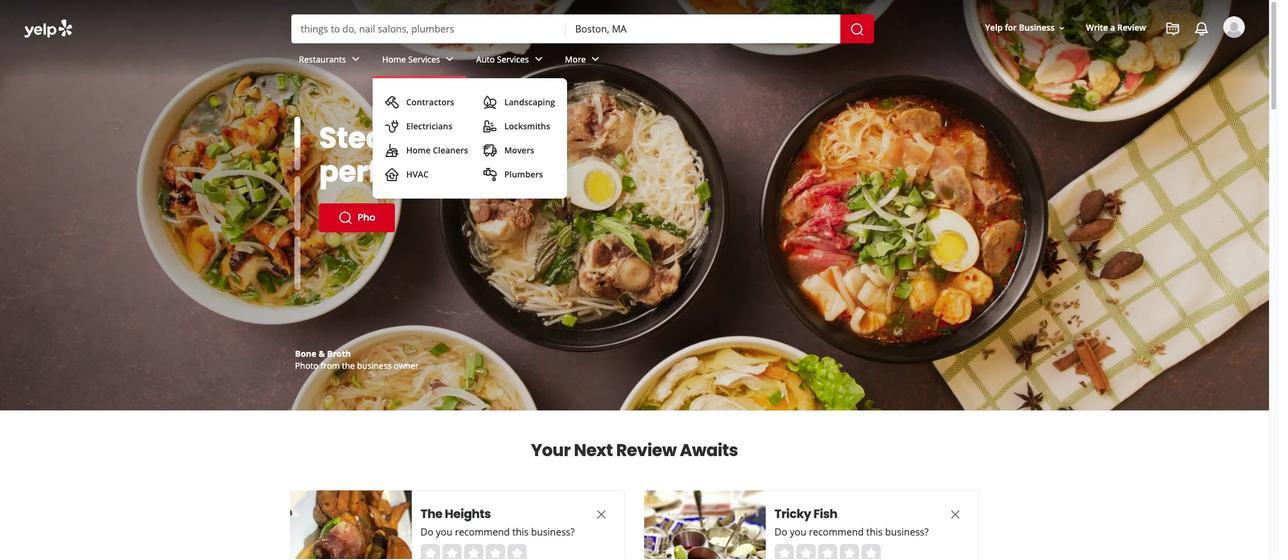 Task type: vqa. For each thing, say whether or not it's contained in the screenshot.
business?
yes



Task type: describe. For each thing, give the bounding box(es) containing it.
24 chevron down v2 image for auto services
[[531, 52, 546, 66]]

24 home cleaning v2 image
[[385, 143, 399, 158]]

yelp
[[986, 22, 1003, 33]]

do for tricky fish
[[775, 526, 788, 539]]

electricians link
[[380, 114, 473, 139]]

home cleaners link
[[380, 139, 473, 163]]

locksmiths
[[504, 120, 550, 132]]

movers link
[[478, 139, 560, 163]]

business? for fish
[[886, 526, 929, 539]]

steamy,
[[319, 118, 442, 158]]

Near text field
[[575, 22, 831, 36]]

heights
[[445, 506, 491, 523]]

salty,
[[448, 118, 529, 158]]

24 landscaping v2 image
[[483, 95, 497, 110]]

review for next
[[616, 439, 677, 463]]

do for the heights
[[421, 526, 434, 539]]

landscaping link
[[478, 90, 560, 114]]

photo of tricky fish image
[[644, 491, 766, 559]]

the heights link
[[421, 506, 572, 523]]

rating element for heights
[[421, 544, 527, 559]]

select slide image
[[294, 96, 301, 150]]

contractors link
[[380, 90, 473, 114]]

photo of the heights image
[[290, 491, 412, 559]]

restaurants link
[[289, 43, 373, 78]]

bone & broth photo from the business owner
[[295, 348, 419, 372]]

24 plumbers v2 image
[[483, 167, 497, 182]]

from
[[321, 360, 340, 372]]

business
[[1019, 22, 1055, 33]]

Find text field
[[301, 22, 556, 36]]

business
[[357, 360, 392, 372]]

24 electrician v2 image
[[385, 119, 399, 134]]

tricky fish link
[[775, 506, 926, 523]]

owner
[[394, 360, 419, 372]]

broth
[[327, 348, 351, 360]]

24 search v2 image
[[338, 211, 353, 225]]

write a review
[[1086, 22, 1147, 33]]

services for auto services
[[497, 53, 529, 65]]

recommend for the heights
[[455, 526, 510, 539]]

the
[[342, 360, 355, 372]]

none search field containing yelp for business
[[0, 0, 1270, 199]]

you for tricky
[[790, 526, 807, 539]]

hvac
[[406, 169, 429, 180]]

yelp for business button
[[981, 17, 1072, 39]]

business categories element
[[289, 43, 1245, 199]]

user actions element
[[976, 15, 1262, 89]]

cleaners
[[433, 145, 468, 156]]

home cleaners
[[406, 145, 468, 156]]

review for a
[[1118, 22, 1147, 33]]

none search field inside explore banner section "banner"
[[291, 14, 877, 43]]

brad k. image
[[1224, 16, 1245, 38]]

more link
[[556, 43, 613, 78]]

tricky
[[775, 506, 812, 523]]

(no rating) image for heights
[[421, 544, 527, 559]]

menu inside business categories element
[[373, 78, 567, 199]]

perfection
[[319, 152, 470, 192]]

(no rating) image for fish
[[775, 544, 881, 559]]



Task type: locate. For each thing, give the bounding box(es) containing it.
business? down the heights link
[[532, 526, 575, 539]]

hvac link
[[380, 163, 473, 187]]

0 horizontal spatial this
[[513, 526, 529, 539]]

auto
[[476, 53, 495, 65]]

pho
[[358, 211, 376, 225]]

services right auto at the top of the page
[[497, 53, 529, 65]]

2 24 chevron down v2 image from the left
[[443, 52, 457, 66]]

do you recommend this business?
[[421, 526, 575, 539], [775, 526, 929, 539]]

auto services link
[[467, 43, 556, 78]]

home for home cleaners
[[406, 145, 431, 156]]

24 chevron down v2 image right restaurants
[[349, 52, 363, 66]]

0 horizontal spatial 24 chevron down v2 image
[[349, 52, 363, 66]]

bone & broth link
[[295, 348, 351, 360]]

1 you from the left
[[436, 526, 453, 539]]

do you recommend this business? down the heights link
[[421, 526, 575, 539]]

do you recommend this business? down tricky fish link
[[775, 526, 929, 539]]

search image
[[850, 22, 865, 36]]

locksmiths link
[[478, 114, 560, 139]]

1 horizontal spatial recommend
[[810, 526, 864, 539]]

24 heating cooling v2 image
[[385, 167, 399, 182]]

services inside auto services link
[[497, 53, 529, 65]]

next
[[574, 439, 613, 463]]

3 24 chevron down v2 image from the left
[[531, 52, 546, 66]]

do
[[421, 526, 434, 539], [775, 526, 788, 539]]

dismiss card image for the heights
[[594, 508, 609, 522]]

0 horizontal spatial do you recommend this business?
[[421, 526, 575, 539]]

None search field
[[291, 14, 877, 43]]

2 rating element from the left
[[775, 544, 881, 559]]

2 none field from the left
[[575, 22, 831, 36]]

home services link
[[373, 43, 467, 78]]

None search field
[[0, 0, 1270, 199]]

0 horizontal spatial dismiss card image
[[594, 508, 609, 522]]

landscaping
[[504, 96, 555, 108]]

0 horizontal spatial rating element
[[421, 544, 527, 559]]

plumbers
[[504, 169, 543, 180]]

notifications image
[[1195, 22, 1209, 36]]

16 chevron down v2 image
[[1057, 23, 1067, 33]]

services
[[408, 53, 440, 65], [497, 53, 529, 65]]

24 contractor v2 image
[[385, 95, 399, 110]]

24 chevron down v2 image
[[349, 52, 363, 66], [443, 52, 457, 66], [531, 52, 546, 66]]

plumbers link
[[478, 163, 560, 187]]

(no rating) image down fish
[[775, 544, 881, 559]]

1 horizontal spatial this
[[867, 526, 883, 539]]

2 services from the left
[[497, 53, 529, 65]]

1 recommend from the left
[[455, 526, 510, 539]]

2 dismiss card image from the left
[[949, 508, 963, 522]]

yelp for business
[[986, 22, 1055, 33]]

a
[[1111, 22, 1116, 33]]

1 this from the left
[[513, 526, 529, 539]]

1 dismiss card image from the left
[[594, 508, 609, 522]]

business? down tricky fish link
[[886, 526, 929, 539]]

2 business? from the left
[[886, 526, 929, 539]]

do down the "tricky"
[[775, 526, 788, 539]]

1 do you recommend this business? from the left
[[421, 526, 575, 539]]

recommend
[[455, 526, 510, 539], [810, 526, 864, 539]]

electricians
[[406, 120, 453, 132]]

0 horizontal spatial none field
[[301, 22, 556, 36]]

0 horizontal spatial you
[[436, 526, 453, 539]]

24 chevron down v2 image for restaurants
[[349, 52, 363, 66]]

none field near
[[575, 22, 831, 36]]

0 horizontal spatial (no rating) image
[[421, 544, 527, 559]]

0 horizontal spatial recommend
[[455, 526, 510, 539]]

dismiss card image
[[594, 508, 609, 522], [949, 508, 963, 522]]

&
[[319, 348, 325, 360]]

review
[[1118, 22, 1147, 33], [616, 439, 677, 463]]

0 vertical spatial home
[[382, 53, 406, 65]]

home services
[[382, 53, 440, 65]]

1 horizontal spatial dismiss card image
[[949, 508, 963, 522]]

24 locksmith v2 image
[[483, 119, 497, 134]]

2 you from the left
[[790, 526, 807, 539]]

1 rating element from the left
[[421, 544, 527, 559]]

you for the
[[436, 526, 453, 539]]

1 vertical spatial home
[[406, 145, 431, 156]]

None radio
[[464, 544, 484, 559], [508, 544, 527, 559], [775, 544, 794, 559], [818, 544, 838, 559], [464, 544, 484, 559], [508, 544, 527, 559], [775, 544, 794, 559], [818, 544, 838, 559]]

24 chevron down v2 image inside auto services link
[[531, 52, 546, 66]]

menu containing contractors
[[373, 78, 567, 199]]

contractors
[[406, 96, 454, 108]]

review inside 'user actions' element
[[1118, 22, 1147, 33]]

0 vertical spatial review
[[1118, 22, 1147, 33]]

your next review awaits
[[531, 439, 738, 463]]

recommend down the heights link
[[455, 526, 510, 539]]

24 moving v2 image
[[483, 143, 497, 158]]

steamy, salty, perfection
[[319, 118, 529, 192]]

more
[[565, 53, 586, 65]]

you
[[436, 526, 453, 539], [790, 526, 807, 539]]

services for home services
[[408, 53, 440, 65]]

2 do you recommend this business? from the left
[[775, 526, 929, 539]]

the heights
[[421, 506, 491, 523]]

do you recommend this business? for tricky fish
[[775, 526, 929, 539]]

1 vertical spatial review
[[616, 439, 677, 463]]

this for the heights
[[513, 526, 529, 539]]

recommend down fish
[[810, 526, 864, 539]]

1 horizontal spatial you
[[790, 526, 807, 539]]

auto services
[[476, 53, 529, 65]]

(no rating) image
[[421, 544, 527, 559], [775, 544, 881, 559]]

None radio
[[421, 544, 440, 559], [443, 544, 462, 559], [486, 544, 505, 559], [797, 544, 816, 559], [840, 544, 859, 559], [862, 544, 881, 559], [421, 544, 440, 559], [443, 544, 462, 559], [486, 544, 505, 559], [797, 544, 816, 559], [840, 544, 859, 559], [862, 544, 881, 559]]

home up hvac
[[406, 145, 431, 156]]

2 (no rating) image from the left
[[775, 544, 881, 559]]

you down the heights
[[436, 526, 453, 539]]

1 24 chevron down v2 image from the left
[[349, 52, 363, 66]]

this down tricky fish link
[[867, 526, 883, 539]]

2 recommend from the left
[[810, 526, 864, 539]]

you down the "tricky"
[[790, 526, 807, 539]]

review right a
[[1118, 22, 1147, 33]]

fish
[[814, 506, 838, 523]]

pho link
[[319, 204, 395, 232]]

the
[[421, 506, 443, 523]]

your
[[531, 439, 571, 463]]

0 horizontal spatial services
[[408, 53, 440, 65]]

write a review link
[[1082, 17, 1151, 39]]

home for home services
[[382, 53, 406, 65]]

restaurants
[[299, 53, 346, 65]]

2 do from the left
[[775, 526, 788, 539]]

this down the heights link
[[513, 526, 529, 539]]

this for tricky fish
[[867, 526, 883, 539]]

1 horizontal spatial 24 chevron down v2 image
[[443, 52, 457, 66]]

home up 24 contractor v2 image
[[382, 53, 406, 65]]

rating element
[[421, 544, 527, 559], [775, 544, 881, 559]]

24 chevron down v2 image inside the 'restaurants' link
[[349, 52, 363, 66]]

home
[[382, 53, 406, 65], [406, 145, 431, 156]]

1 horizontal spatial review
[[1118, 22, 1147, 33]]

services down find text box
[[408, 53, 440, 65]]

1 services from the left
[[408, 53, 440, 65]]

1 (no rating) image from the left
[[421, 544, 527, 559]]

dismiss card image for tricky fish
[[949, 508, 963, 522]]

bone
[[295, 348, 317, 360]]

24 chevron down v2 image inside home services link
[[443, 52, 457, 66]]

rating element down fish
[[775, 544, 881, 559]]

1 horizontal spatial do you recommend this business?
[[775, 526, 929, 539]]

awaits
[[680, 439, 738, 463]]

1 business? from the left
[[532, 526, 575, 539]]

24 chevron down v2 image for home services
[[443, 52, 457, 66]]

write
[[1086, 22, 1109, 33]]

24 chevron down v2 image
[[589, 52, 603, 66]]

1 do from the left
[[421, 526, 434, 539]]

tricky fish
[[775, 506, 838, 523]]

business?
[[532, 526, 575, 539], [886, 526, 929, 539]]

1 horizontal spatial none field
[[575, 22, 831, 36]]

2 horizontal spatial 24 chevron down v2 image
[[531, 52, 546, 66]]

1 horizontal spatial rating element
[[775, 544, 881, 559]]

services inside home services link
[[408, 53, 440, 65]]

0 horizontal spatial review
[[616, 439, 677, 463]]

None field
[[301, 22, 556, 36], [575, 22, 831, 36]]

24 chevron down v2 image left auto at the top of the page
[[443, 52, 457, 66]]

do down the
[[421, 526, 434, 539]]

for
[[1005, 22, 1017, 33]]

0 horizontal spatial business?
[[532, 526, 575, 539]]

business? for heights
[[532, 526, 575, 539]]

1 horizontal spatial (no rating) image
[[775, 544, 881, 559]]

rating element for fish
[[775, 544, 881, 559]]

1 horizontal spatial services
[[497, 53, 529, 65]]

menu
[[373, 78, 567, 199]]

rating element down heights
[[421, 544, 527, 559]]

recommend for tricky fish
[[810, 526, 864, 539]]

1 none field from the left
[[301, 22, 556, 36]]

movers
[[504, 145, 535, 156]]

do you recommend this business? for the heights
[[421, 526, 575, 539]]

0 horizontal spatial do
[[421, 526, 434, 539]]

explore banner section banner
[[0, 0, 1270, 411]]

none field find
[[301, 22, 556, 36]]

1 horizontal spatial do
[[775, 526, 788, 539]]

2 this from the left
[[867, 526, 883, 539]]

projects image
[[1166, 22, 1180, 36]]

photo
[[295, 360, 319, 372]]

this
[[513, 526, 529, 539], [867, 526, 883, 539]]

(no rating) image down heights
[[421, 544, 527, 559]]

review right next
[[616, 439, 677, 463]]

24 chevron down v2 image right auto services
[[531, 52, 546, 66]]

1 horizontal spatial business?
[[886, 526, 929, 539]]



